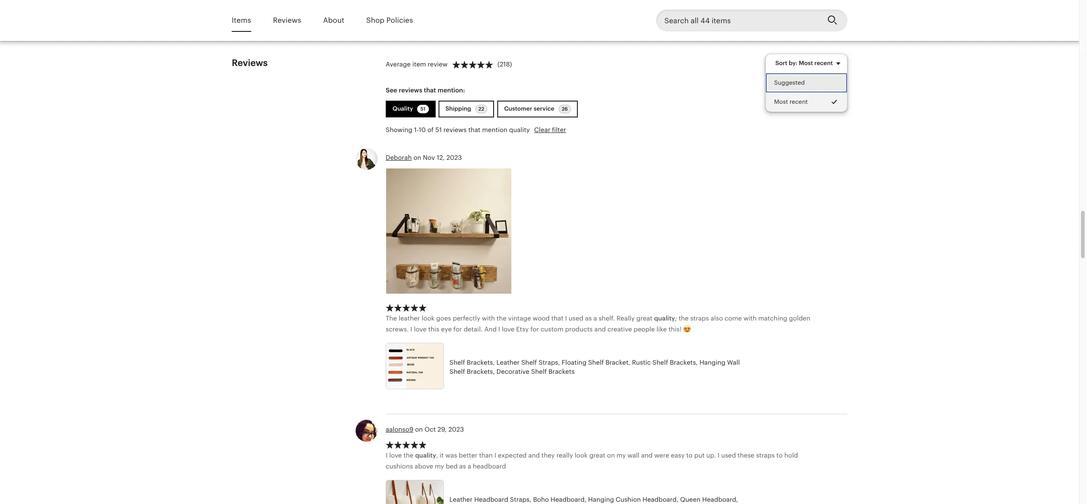 Task type: vqa. For each thing, say whether or not it's contained in the screenshot.
the the inside ; the straps also come with matching golden screws. I love this eye for detail. And I love Etsy for custom products and creative people like this! 😍
yes



Task type: describe. For each thing, give the bounding box(es) containing it.
showing
[[386, 126, 413, 133]]

, it was better than i expected and they really look great on my wall and were easy to put up. i used these straps to hold cushions above my bed as a headboard
[[386, 452, 799, 470]]

products
[[566, 326, 593, 333]]

showing 1-10 of 51 reviews that mention quality clear filter
[[386, 126, 567, 133]]

deborah on nov 12, 2023
[[386, 154, 462, 162]]

0 horizontal spatial love
[[390, 452, 402, 459]]

straps, inside shelf brackets, leather shelf straps, floating shelf bracket, rustic shelf brackets, hanging wall shelf brackets, decorative shelf brackets
[[539, 359, 560, 366]]

shop policies
[[366, 16, 413, 25]]

2 horizontal spatial and
[[642, 452, 653, 459]]

than
[[479, 452, 493, 459]]

aalonso9 on oct 29, 2023
[[386, 426, 464, 433]]

i right than
[[495, 452, 497, 459]]

customer
[[505, 105, 533, 112]]

bed
[[446, 463, 458, 470]]

about
[[323, 16, 345, 25]]

used inside , it was better than i expected and they really look great on my wall and were easy to put up. i used these straps to hold cushions above my bed as a headboard
[[722, 452, 737, 459]]

0 horizontal spatial and
[[529, 452, 540, 459]]

1 horizontal spatial my
[[617, 452, 626, 459]]

see reviews that mention:
[[386, 87, 465, 94]]

like
[[657, 326, 667, 333]]

on for aalonso9
[[415, 426, 423, 433]]

menu containing suggested
[[766, 54, 848, 112]]

leather headboard straps, boho headboard, hanging cushion headboard, queen headboard,
[[450, 496, 739, 504]]

on for deborah
[[414, 154, 422, 162]]

shop policies link
[[366, 10, 413, 31]]

2 to from the left
[[777, 452, 783, 459]]

shelf brackets, leather shelf straps, floating shelf bracket, rustic shelf brackets, hanging wall shelf brackets, decorative shelf brackets link
[[386, 343, 746, 392]]

1-
[[414, 126, 419, 133]]

shop
[[366, 16, 385, 25]]

sort by: most recent
[[776, 60, 834, 67]]

it
[[440, 452, 444, 459]]

decorative
[[497, 368, 530, 375]]

great inside , it was better than i expected and they really look great on my wall and were easy to put up. i used these straps to hold cushions above my bed as a headboard
[[590, 452, 606, 459]]

1 vertical spatial my
[[435, 463, 444, 470]]

average item review
[[386, 61, 448, 68]]

really
[[617, 315, 635, 322]]

22
[[479, 106, 485, 112]]

creative
[[608, 326, 632, 333]]

oct
[[425, 426, 436, 433]]

mention:
[[438, 87, 465, 94]]

nov
[[423, 154, 435, 162]]

26
[[562, 106, 568, 112]]

better
[[459, 452, 478, 459]]

perfectly
[[453, 315, 481, 322]]

goes
[[437, 315, 452, 322]]

they
[[542, 452, 555, 459]]

i love the quality
[[386, 452, 436, 459]]

sort by: most recent button
[[769, 54, 851, 73]]

of
[[428, 126, 434, 133]]

and inside "; the straps also come with matching golden screws. i love this eye for detail. and i love etsy for custom products and creative people like this! 😍"
[[595, 326, 606, 333]]

(218)
[[498, 61, 512, 68]]

i up products
[[566, 315, 567, 322]]

😍
[[684, 326, 692, 333]]

clear
[[535, 126, 551, 133]]

easy
[[671, 452, 685, 459]]

hold
[[785, 452, 799, 459]]

about link
[[323, 10, 345, 31]]

headboard
[[473, 463, 506, 470]]

1 vertical spatial quality
[[655, 315, 676, 322]]

recent inside most recent button
[[790, 99, 808, 105]]

boho
[[533, 496, 549, 504]]

matching
[[759, 315, 788, 322]]

the leather look goes perfectly with the vintage wood that i used as a shelf. really great quality
[[386, 315, 676, 322]]

cushions
[[386, 463, 413, 470]]

reviews link
[[273, 10, 301, 31]]

1 vertical spatial reviews
[[444, 126, 467, 133]]

shelf.
[[599, 315, 615, 322]]

cushion
[[616, 496, 641, 504]]

wall
[[628, 452, 640, 459]]

as inside , it was better than i expected and they really look great on my wall and were easy to put up. i used these straps to hold cushions above my bed as a headboard
[[460, 463, 466, 470]]

rustic
[[633, 359, 651, 366]]

was
[[446, 452, 457, 459]]

people
[[634, 326, 655, 333]]

0 horizontal spatial that
[[424, 87, 436, 94]]

1 vertical spatial reviews
[[232, 58, 268, 68]]

straps inside "; the straps also come with matching golden screws. i love this eye for detail. and i love etsy for custom products and creative people like this! 😍"
[[691, 315, 709, 322]]

also
[[711, 315, 723, 322]]

Search all 44 items text field
[[657, 10, 821, 31]]

; the straps also come with matching golden screws. i love this eye for detail. and i love etsy for custom products and creative people like this! 😍
[[386, 315, 811, 333]]

2 for from the left
[[531, 326, 539, 333]]

29,
[[438, 426, 447, 433]]

suggested button
[[766, 73, 848, 93]]

eye
[[441, 326, 452, 333]]

wood
[[533, 315, 550, 322]]

0 vertical spatial quality
[[509, 126, 530, 133]]

detail.
[[464, 326, 483, 333]]

shelf brackets, leather shelf straps, floating shelf bracket, rustic shelf brackets, hanging wall shelf brackets, decorative shelf brackets
[[450, 359, 740, 375]]

leather inside leather headboard straps, boho headboard, hanging cushion headboard, queen headboard,
[[450, 496, 473, 504]]

aalonso9 link
[[386, 426, 414, 433]]

0 vertical spatial used
[[569, 315, 584, 322]]

on inside , it was better than i expected and they really look great on my wall and were easy to put up. i used these straps to hold cushions above my bed as a headboard
[[608, 452, 615, 459]]

straps inside , it was better than i expected and they really look great on my wall and were easy to put up. i used these straps to hold cushions above my bed as a headboard
[[757, 452, 775, 459]]

these
[[738, 452, 755, 459]]

most inside dropdown button
[[799, 60, 814, 67]]

items
[[232, 16, 251, 25]]

10
[[419, 126, 426, 133]]

quality
[[393, 105, 415, 112]]

with for come
[[744, 315, 757, 322]]

wall
[[728, 359, 740, 366]]



Task type: locate. For each thing, give the bounding box(es) containing it.
0 horizontal spatial straps,
[[510, 496, 532, 504]]

0 vertical spatial most
[[799, 60, 814, 67]]

0 vertical spatial straps,
[[539, 359, 560, 366]]

1 horizontal spatial that
[[469, 126, 481, 133]]

1 with from the left
[[482, 315, 495, 322]]

0 vertical spatial recent
[[815, 60, 834, 67]]

hanging inside shelf brackets, leather shelf straps, floating shelf bracket, rustic shelf brackets, hanging wall shelf brackets, decorative shelf brackets
[[700, 359, 726, 366]]

0 horizontal spatial for
[[454, 326, 462, 333]]

1 horizontal spatial most
[[799, 60, 814, 67]]

custom
[[541, 326, 564, 333]]

look inside , it was better than i expected and they really look great on my wall and were easy to put up. i used these straps to hold cushions above my bed as a headboard
[[575, 452, 588, 459]]

the left vintage
[[497, 315, 507, 322]]

screws.
[[386, 326, 409, 333]]

0 horizontal spatial the
[[404, 452, 414, 459]]

great right really
[[590, 452, 606, 459]]

with up and
[[482, 315, 495, 322]]

recent down suggested button
[[790, 99, 808, 105]]

1 horizontal spatial headboard,
[[643, 496, 679, 504]]

i up cushions
[[386, 452, 388, 459]]

up.
[[707, 452, 716, 459]]

golden
[[790, 315, 811, 322]]

2023 for deborah on nov 12, 2023
[[447, 154, 462, 162]]

with for perfectly
[[482, 315, 495, 322]]

1 horizontal spatial straps,
[[539, 359, 560, 366]]

hanging left wall
[[700, 359, 726, 366]]

1 horizontal spatial recent
[[815, 60, 834, 67]]

i down leather
[[411, 326, 413, 333]]

the up cushions
[[404, 452, 414, 459]]

0 horizontal spatial to
[[687, 452, 693, 459]]

brackets,
[[467, 359, 495, 366], [670, 359, 698, 366], [467, 368, 495, 375]]

floating
[[562, 359, 587, 366]]

hanging
[[700, 359, 726, 366], [589, 496, 614, 504]]

0 horizontal spatial hanging
[[589, 496, 614, 504]]

filter
[[552, 126, 567, 133]]

0 vertical spatial that
[[424, 87, 436, 94]]

i right and
[[499, 326, 501, 333]]

1 horizontal spatial to
[[777, 452, 783, 459]]

0 vertical spatial look
[[422, 315, 435, 322]]

0 horizontal spatial headboard,
[[551, 496, 587, 504]]

items link
[[232, 10, 251, 31]]

the
[[386, 315, 397, 322]]

and
[[595, 326, 606, 333], [529, 452, 540, 459], [642, 452, 653, 459]]

most down suggested
[[775, 99, 788, 105]]

1 vertical spatial straps,
[[510, 496, 532, 504]]

used right up.
[[722, 452, 737, 459]]

recent inside sort by: most recent dropdown button
[[815, 60, 834, 67]]

most right 'by:'
[[799, 60, 814, 67]]

suggested
[[775, 79, 805, 86]]

straps
[[691, 315, 709, 322], [757, 452, 775, 459]]

straps, left boho
[[510, 496, 532, 504]]

hanging inside leather headboard straps, boho headboard, hanging cushion headboard, queen headboard,
[[589, 496, 614, 504]]

3 headboard, from the left
[[703, 496, 739, 504]]

0 vertical spatial reviews
[[399, 87, 423, 94]]

most inside button
[[775, 99, 788, 105]]

item
[[413, 61, 426, 68]]

most
[[799, 60, 814, 67], [775, 99, 788, 105]]

0 vertical spatial a
[[594, 315, 597, 322]]

1 vertical spatial 51
[[436, 126, 442, 133]]

recent up suggested button
[[815, 60, 834, 67]]

1 horizontal spatial leather
[[497, 359, 520, 366]]

1 vertical spatial great
[[590, 452, 606, 459]]

0 vertical spatial great
[[637, 315, 653, 322]]

come
[[725, 315, 742, 322]]

2023 right the 29,
[[449, 426, 464, 433]]

and
[[485, 326, 497, 333]]

12,
[[437, 154, 445, 162]]

1 horizontal spatial straps
[[757, 452, 775, 459]]

to left put
[[687, 452, 693, 459]]

to left hold
[[777, 452, 783, 459]]

most recent
[[775, 99, 808, 105]]

quality up above
[[415, 452, 436, 459]]

0 vertical spatial 51
[[421, 106, 426, 112]]

a left shelf.
[[594, 315, 597, 322]]

0 horizontal spatial reviews
[[232, 58, 268, 68]]

a down better
[[468, 463, 472, 470]]

the right the ;
[[679, 315, 689, 322]]

leather headboard straps, boho headboard, hanging cushion headboard, queen headboard, link
[[386, 480, 746, 504]]

as right bed
[[460, 463, 466, 470]]

look
[[422, 315, 435, 322], [575, 452, 588, 459]]

quality up like
[[655, 315, 676, 322]]

reviews
[[273, 16, 301, 25], [232, 58, 268, 68]]

straps, inside leather headboard straps, boho headboard, hanging cushion headboard, queen headboard,
[[510, 496, 532, 504]]

a inside , it was better than i expected and they really look great on my wall and were easy to put up. i used these straps to hold cushions above my bed as a headboard
[[468, 463, 472, 470]]

1 horizontal spatial for
[[531, 326, 539, 333]]

0 vertical spatial reviews
[[273, 16, 301, 25]]

great up people
[[637, 315, 653, 322]]

0 horizontal spatial leather
[[450, 496, 473, 504]]

1 vertical spatial most
[[775, 99, 788, 105]]

deborah
[[386, 154, 412, 162]]

were
[[655, 452, 670, 459]]

this!
[[669, 326, 682, 333]]

0 horizontal spatial reviews
[[399, 87, 423, 94]]

leather
[[497, 359, 520, 366], [450, 496, 473, 504]]

reviews right the see
[[399, 87, 423, 94]]

review
[[428, 61, 448, 68]]

2 vertical spatial on
[[608, 452, 615, 459]]

straps, up brackets
[[539, 359, 560, 366]]

headboard
[[475, 496, 509, 504]]

0 vertical spatial as
[[586, 315, 592, 322]]

on left wall
[[608, 452, 615, 459]]

aalonso9
[[386, 426, 414, 433]]

headboard, left queen
[[643, 496, 679, 504]]

straps right these
[[757, 452, 775, 459]]

0 horizontal spatial great
[[590, 452, 606, 459]]

2 headboard, from the left
[[643, 496, 679, 504]]

51 right of
[[436, 126, 442, 133]]

0 horizontal spatial most
[[775, 99, 788, 105]]

brackets
[[549, 368, 575, 375]]

1 vertical spatial 2023
[[449, 426, 464, 433]]

2 horizontal spatial quality
[[655, 315, 676, 322]]

etsy
[[517, 326, 529, 333]]

straps up 😍
[[691, 315, 709, 322]]

headboard, right queen
[[703, 496, 739, 504]]

0 vertical spatial hanging
[[700, 359, 726, 366]]

sort
[[776, 60, 788, 67]]

and down shelf.
[[595, 326, 606, 333]]

that left mention
[[469, 126, 481, 133]]

see
[[386, 87, 398, 94]]

2023 for aalonso9 on oct 29, 2023
[[449, 426, 464, 433]]

1 vertical spatial a
[[468, 463, 472, 470]]

1 vertical spatial that
[[469, 126, 481, 133]]

for
[[454, 326, 462, 333], [531, 326, 539, 333]]

reviews down shipping
[[444, 126, 467, 133]]

and left "they" in the bottom of the page
[[529, 452, 540, 459]]

0 horizontal spatial straps
[[691, 315, 709, 322]]

my
[[617, 452, 626, 459], [435, 463, 444, 470]]

with inside "; the straps also come with matching golden screws. i love this eye for detail. and i love etsy for custom products and creative people like this! 😍"
[[744, 315, 757, 322]]

love left this
[[414, 326, 427, 333]]

2 horizontal spatial that
[[552, 315, 564, 322]]

on left oct
[[415, 426, 423, 433]]

used up products
[[569, 315, 584, 322]]

0 horizontal spatial a
[[468, 463, 472, 470]]

1 vertical spatial hanging
[[589, 496, 614, 504]]

by:
[[789, 60, 798, 67]]

1 vertical spatial straps
[[757, 452, 775, 459]]

most recent button
[[766, 93, 848, 112]]

0 vertical spatial my
[[617, 452, 626, 459]]

1 headboard, from the left
[[551, 496, 587, 504]]

love
[[414, 326, 427, 333], [502, 326, 515, 333], [390, 452, 402, 459]]

with
[[482, 315, 495, 322], [744, 315, 757, 322]]

quality
[[509, 126, 530, 133], [655, 315, 676, 322], [415, 452, 436, 459]]

my down it
[[435, 463, 444, 470]]

0 horizontal spatial used
[[569, 315, 584, 322]]

1 vertical spatial recent
[[790, 99, 808, 105]]

1 horizontal spatial 51
[[436, 126, 442, 133]]

with right 'come' at the bottom of the page
[[744, 315, 757, 322]]

clear filter link
[[535, 126, 567, 133]]

bracket,
[[606, 359, 631, 366]]

0 horizontal spatial 51
[[421, 106, 426, 112]]

0 horizontal spatial recent
[[790, 99, 808, 105]]

0 horizontal spatial as
[[460, 463, 466, 470]]

service
[[534, 105, 555, 112]]

1 horizontal spatial as
[[586, 315, 592, 322]]

2 vertical spatial quality
[[415, 452, 436, 459]]

;
[[676, 315, 678, 322]]

1 horizontal spatial reviews
[[444, 126, 467, 133]]

my left wall
[[617, 452, 626, 459]]

1 horizontal spatial reviews
[[273, 16, 301, 25]]

quality down customer in the top of the page
[[509, 126, 530, 133]]

that left mention:
[[424, 87, 436, 94]]

51 down see reviews that mention:
[[421, 106, 426, 112]]

that
[[424, 87, 436, 94], [469, 126, 481, 133], [552, 315, 564, 322]]

headboard, right boho
[[551, 496, 587, 504]]

0 horizontal spatial with
[[482, 315, 495, 322]]

0 vertical spatial leather
[[497, 359, 520, 366]]

shipping
[[446, 105, 473, 112]]

deborah added a photo of their purchase image
[[386, 169, 512, 294]]

on left nov
[[414, 154, 422, 162]]

as
[[586, 315, 592, 322], [460, 463, 466, 470]]

brackets, down 😍
[[670, 359, 698, 366]]

1 horizontal spatial a
[[594, 315, 597, 322]]

1 horizontal spatial quality
[[509, 126, 530, 133]]

1 for from the left
[[454, 326, 462, 333]]

,
[[436, 452, 438, 459]]

1 horizontal spatial look
[[575, 452, 588, 459]]

leather left headboard
[[450, 496, 473, 504]]

as up products
[[586, 315, 592, 322]]

2 horizontal spatial headboard,
[[703, 496, 739, 504]]

and right wall
[[642, 452, 653, 459]]

menu
[[766, 54, 848, 112]]

love left etsy
[[502, 326, 515, 333]]

really
[[557, 452, 573, 459]]

vintage
[[509, 315, 531, 322]]

the
[[497, 315, 507, 322], [679, 315, 689, 322], [404, 452, 414, 459]]

average
[[386, 61, 411, 68]]

expected
[[498, 452, 527, 459]]

1 horizontal spatial with
[[744, 315, 757, 322]]

brackets, down detail.
[[467, 359, 495, 366]]

0 horizontal spatial look
[[422, 315, 435, 322]]

1 to from the left
[[687, 452, 693, 459]]

i
[[566, 315, 567, 322], [411, 326, 413, 333], [499, 326, 501, 333], [386, 452, 388, 459], [495, 452, 497, 459], [718, 452, 720, 459]]

1 vertical spatial on
[[415, 426, 423, 433]]

i right up.
[[718, 452, 720, 459]]

2 with from the left
[[744, 315, 757, 322]]

used
[[569, 315, 584, 322], [722, 452, 737, 459]]

above
[[415, 463, 433, 470]]

deborah link
[[386, 154, 412, 162]]

1 vertical spatial look
[[575, 452, 588, 459]]

that up custom
[[552, 315, 564, 322]]

0 horizontal spatial my
[[435, 463, 444, 470]]

1 vertical spatial leather
[[450, 496, 473, 504]]

2 horizontal spatial the
[[679, 315, 689, 322]]

look right really
[[575, 452, 588, 459]]

policies
[[387, 16, 413, 25]]

1 horizontal spatial love
[[414, 326, 427, 333]]

1 vertical spatial used
[[722, 452, 737, 459]]

love up cushions
[[390, 452, 402, 459]]

1 horizontal spatial used
[[722, 452, 737, 459]]

look up this
[[422, 315, 435, 322]]

brackets, left decorative
[[467, 368, 495, 375]]

0 horizontal spatial quality
[[415, 452, 436, 459]]

2023 right 12,
[[447, 154, 462, 162]]

for down the leather look goes perfectly with the vintage wood that i used as a shelf. really great quality
[[531, 326, 539, 333]]

leather inside shelf brackets, leather shelf straps, floating shelf bracket, rustic shelf brackets, hanging wall shelf brackets, decorative shelf brackets
[[497, 359, 520, 366]]

0 vertical spatial straps
[[691, 315, 709, 322]]

1 horizontal spatial hanging
[[700, 359, 726, 366]]

customer service
[[505, 105, 556, 112]]

0 vertical spatial 2023
[[447, 154, 462, 162]]

leather
[[399, 315, 420, 322]]

1 horizontal spatial the
[[497, 315, 507, 322]]

the inside "; the straps also come with matching golden screws. i love this eye for detail. and i love etsy for custom products and creative people like this! 😍"
[[679, 315, 689, 322]]

1 horizontal spatial and
[[595, 326, 606, 333]]

2 horizontal spatial love
[[502, 326, 515, 333]]

hanging left the 'cushion'
[[589, 496, 614, 504]]

put
[[695, 452, 705, 459]]

for right eye
[[454, 326, 462, 333]]

2 vertical spatial that
[[552, 315, 564, 322]]

reviews
[[399, 87, 423, 94], [444, 126, 467, 133]]

leather up decorative
[[497, 359, 520, 366]]

1 horizontal spatial great
[[637, 315, 653, 322]]

1 vertical spatial as
[[460, 463, 466, 470]]

0 vertical spatial on
[[414, 154, 422, 162]]



